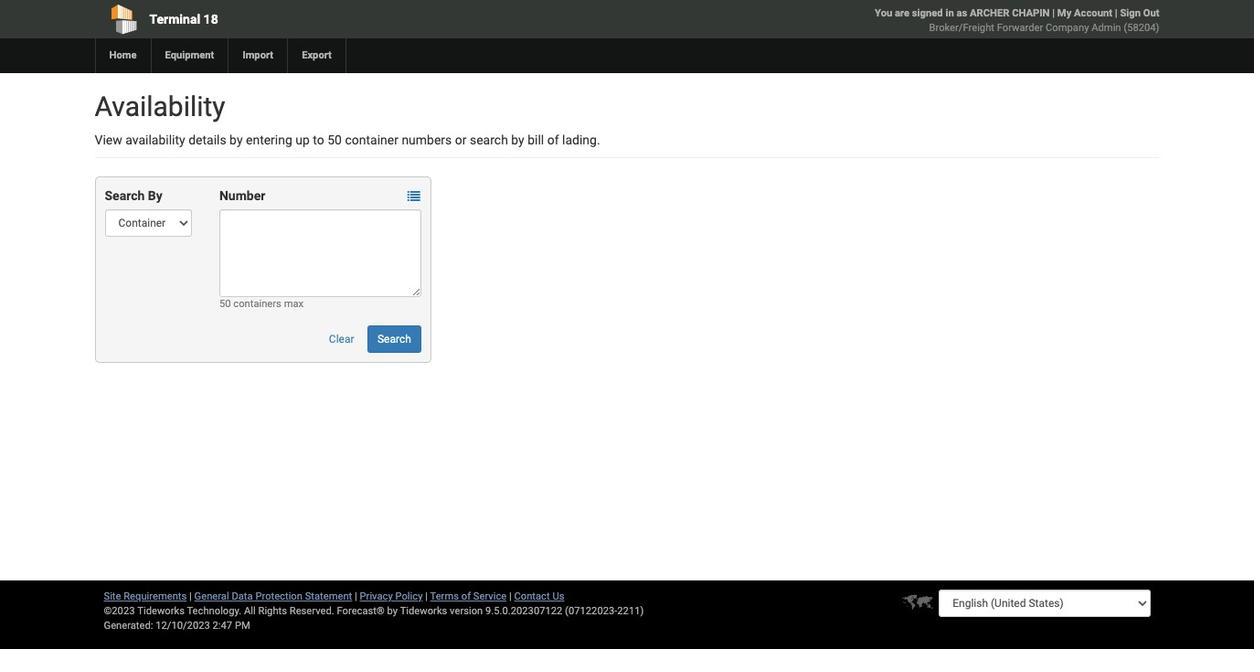 Task type: locate. For each thing, give the bounding box(es) containing it.
archer
[[970, 7, 1010, 19]]

privacy
[[360, 591, 393, 603]]

import
[[243, 49, 274, 61]]

search inside button
[[378, 333, 411, 346]]

sign
[[1120, 7, 1141, 19]]

9.5.0.202307122
[[486, 605, 563, 617]]

0 horizontal spatial 50
[[219, 298, 231, 310]]

containers
[[233, 298, 282, 310]]

1 horizontal spatial search
[[378, 333, 411, 346]]

view
[[95, 133, 122, 147]]

2:47
[[213, 620, 232, 632]]

equipment link
[[150, 38, 228, 73]]

terminal 18 link
[[95, 0, 522, 38]]

| left sign
[[1115, 7, 1118, 19]]

18
[[204, 12, 218, 27]]

50 right to
[[328, 133, 342, 147]]

12/10/2023
[[156, 620, 210, 632]]

site requirements | general data protection statement | privacy policy | terms of service | contact us ©2023 tideworks technology. all rights reserved. forecast® by tideworks version 9.5.0.202307122 (07122023-2211) generated: 12/10/2023 2:47 pm
[[104, 591, 644, 632]]

0 vertical spatial 50
[[328, 133, 342, 147]]

1 horizontal spatial by
[[387, 605, 398, 617]]

0 horizontal spatial search
[[105, 188, 145, 203]]

signed
[[912, 7, 943, 19]]

are
[[895, 7, 910, 19]]

my
[[1058, 7, 1072, 19]]

bill
[[528, 133, 544, 147]]

sign out link
[[1120, 7, 1160, 19]]

requirements
[[124, 591, 187, 603]]

terms
[[430, 591, 459, 603]]

of
[[547, 133, 559, 147], [462, 591, 471, 603]]

of inside "site requirements | general data protection statement | privacy policy | terms of service | contact us ©2023 tideworks technology. all rights reserved. forecast® by tideworks version 9.5.0.202307122 (07122023-2211) generated: 12/10/2023 2:47 pm"
[[462, 591, 471, 603]]

generated:
[[104, 620, 153, 632]]

entering
[[246, 133, 292, 147]]

view availability details by entering up to 50 container numbers or search by bill of lading.
[[95, 133, 600, 147]]

search right clear button
[[378, 333, 411, 346]]

of right bill
[[547, 133, 559, 147]]

terminal
[[149, 12, 200, 27]]

my account link
[[1058, 7, 1113, 19]]

numbers
[[402, 133, 452, 147]]

export
[[302, 49, 332, 61]]

search left by
[[105, 188, 145, 203]]

| left general
[[189, 591, 192, 603]]

terminal 18
[[149, 12, 218, 27]]

or
[[455, 133, 467, 147]]

show list image
[[408, 190, 420, 203]]

site requirements link
[[104, 591, 187, 603]]

2211)
[[617, 605, 644, 617]]

version
[[450, 605, 483, 617]]

1 vertical spatial of
[[462, 591, 471, 603]]

by down the privacy policy link
[[387, 605, 398, 617]]

by left bill
[[511, 133, 525, 147]]

0 horizontal spatial of
[[462, 591, 471, 603]]

1 vertical spatial search
[[378, 333, 411, 346]]

you
[[875, 7, 893, 19]]

company
[[1046, 22, 1089, 34]]

account
[[1074, 7, 1113, 19]]

2 horizontal spatial by
[[511, 133, 525, 147]]

0 vertical spatial search
[[105, 188, 145, 203]]

in
[[946, 7, 954, 19]]

site
[[104, 591, 121, 603]]

policy
[[395, 591, 423, 603]]

50 containers max
[[219, 298, 304, 310]]

50 left the containers
[[219, 298, 231, 310]]

of up the version on the left bottom
[[462, 591, 471, 603]]

0 vertical spatial of
[[547, 133, 559, 147]]

50
[[328, 133, 342, 147], [219, 298, 231, 310]]

| up 9.5.0.202307122 on the bottom left
[[509, 591, 512, 603]]

search for search
[[378, 333, 411, 346]]

0 horizontal spatial by
[[230, 133, 243, 147]]

|
[[1053, 7, 1055, 19], [1115, 7, 1118, 19], [189, 591, 192, 603], [355, 591, 357, 603], [425, 591, 428, 603], [509, 591, 512, 603]]

(07122023-
[[565, 605, 618, 617]]

by right details
[[230, 133, 243, 147]]

by
[[230, 133, 243, 147], [511, 133, 525, 147], [387, 605, 398, 617]]

forwarder
[[997, 22, 1044, 34]]

©2023 tideworks
[[104, 605, 185, 617]]

container
[[345, 133, 399, 147]]

lading.
[[562, 133, 600, 147]]

1 vertical spatial 50
[[219, 298, 231, 310]]

search
[[105, 188, 145, 203], [378, 333, 411, 346]]

data
[[232, 591, 253, 603]]

1 horizontal spatial of
[[547, 133, 559, 147]]

us
[[553, 591, 565, 603]]

equipment
[[165, 49, 214, 61]]

tideworks
[[400, 605, 447, 617]]



Task type: vqa. For each thing, say whether or not it's contained in the screenshot.
VIEW
yes



Task type: describe. For each thing, give the bounding box(es) containing it.
you are signed in as archer chapin | my account | sign out broker/freight forwarder company admin (58204)
[[875, 7, 1160, 34]]

search by
[[105, 188, 163, 203]]

general
[[194, 591, 229, 603]]

clear
[[329, 333, 354, 346]]

availability
[[125, 133, 185, 147]]

| up forecast®
[[355, 591, 357, 603]]

number
[[219, 188, 265, 203]]

as
[[957, 7, 968, 19]]

to
[[313, 133, 324, 147]]

import link
[[228, 38, 287, 73]]

pm
[[235, 620, 250, 632]]

reserved.
[[290, 605, 334, 617]]

search button
[[368, 326, 421, 353]]

terms of service link
[[430, 591, 507, 603]]

details
[[188, 133, 226, 147]]

admin
[[1092, 22, 1122, 34]]

by inside "site requirements | general data protection statement | privacy policy | terms of service | contact us ©2023 tideworks technology. all rights reserved. forecast® by tideworks version 9.5.0.202307122 (07122023-2211) generated: 12/10/2023 2:47 pm"
[[387, 605, 398, 617]]

out
[[1144, 7, 1160, 19]]

statement
[[305, 591, 352, 603]]

1 horizontal spatial 50
[[328, 133, 342, 147]]

| up the tideworks at the left
[[425, 591, 428, 603]]

clear button
[[319, 326, 364, 353]]

export link
[[287, 38, 346, 73]]

contact us link
[[514, 591, 565, 603]]

forecast®
[[337, 605, 385, 617]]

| left my
[[1053, 7, 1055, 19]]

search
[[470, 133, 508, 147]]

chapin
[[1012, 7, 1050, 19]]

up
[[296, 133, 310, 147]]

search for search by
[[105, 188, 145, 203]]

service
[[473, 591, 507, 603]]

contact
[[514, 591, 550, 603]]

technology.
[[187, 605, 242, 617]]

rights
[[258, 605, 287, 617]]

home link
[[95, 38, 150, 73]]

privacy policy link
[[360, 591, 423, 603]]

Number text field
[[219, 209, 421, 297]]

(58204)
[[1124, 22, 1160, 34]]

home
[[109, 49, 137, 61]]

broker/freight
[[929, 22, 995, 34]]

availability
[[95, 91, 225, 123]]

all
[[244, 605, 256, 617]]

general data protection statement link
[[194, 591, 352, 603]]

protection
[[255, 591, 303, 603]]

max
[[284, 298, 304, 310]]

by
[[148, 188, 163, 203]]



